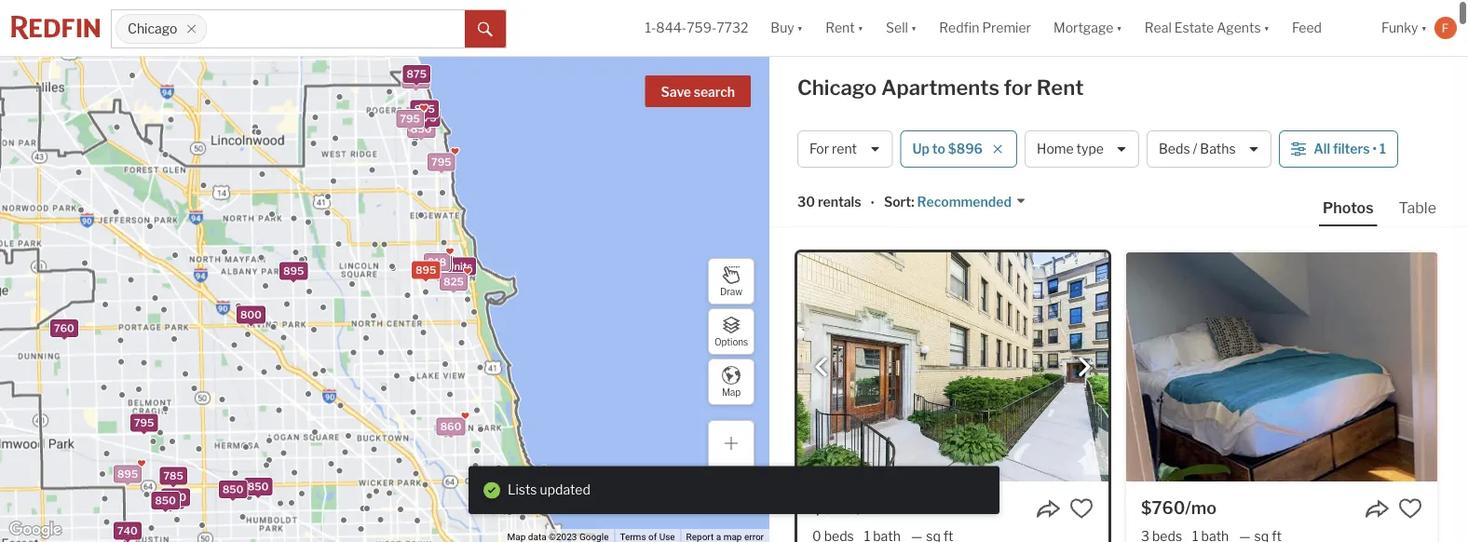 Task type: locate. For each thing, give the bounding box(es) containing it.
buy
[[771, 20, 795, 36]]

822
[[428, 258, 448, 270]]

▾ right "mortgage"
[[1117, 20, 1123, 36]]

favorite button image for $895 /mo
[[1070, 497, 1094, 521]]

options button
[[708, 308, 755, 355]]

1 horizontal spatial •
[[1373, 141, 1377, 157]]

1 horizontal spatial /mo
[[1186, 498, 1217, 518]]

1 horizontal spatial rent
[[1037, 75, 1084, 100]]

1 /mo from the left
[[857, 498, 889, 518]]

funky ▾
[[1382, 20, 1428, 36]]

700
[[160, 495, 181, 507], [160, 495, 181, 507]]

favorite button image for $760 /mo
[[1399, 497, 1423, 521]]

chicago left remove chicago image
[[128, 21, 177, 37]]

:
[[912, 194, 915, 210]]

for rent button
[[798, 130, 893, 168]]

800
[[240, 309, 262, 321], [165, 491, 186, 503]]

795
[[400, 113, 420, 125], [431, 156, 452, 168], [134, 417, 154, 429]]

beds / baths button
[[1147, 130, 1272, 168]]

895
[[406, 73, 427, 86], [414, 103, 435, 115], [416, 264, 436, 277], [283, 265, 304, 277], [117, 468, 138, 480]]

▾ left sell
[[858, 20, 864, 36]]

▾
[[797, 20, 803, 36], [858, 20, 864, 36], [911, 20, 917, 36], [1117, 20, 1123, 36], [1264, 20, 1270, 36], [1422, 20, 1428, 36]]

6 ▾ from the left
[[1422, 20, 1428, 36]]

0 vertical spatial 875
[[407, 68, 427, 80]]

apartments
[[881, 75, 1000, 100]]

rent right buy ▾
[[826, 20, 855, 36]]

•
[[1373, 141, 1377, 157], [871, 195, 875, 211]]

1 vertical spatial chicago
[[798, 75, 877, 100]]

sell ▾
[[886, 20, 917, 36]]

1 horizontal spatial favorite button checkbox
[[1399, 497, 1423, 521]]

818
[[428, 256, 447, 269]]

chicago apartments for rent
[[798, 75, 1084, 100]]

up to $896
[[913, 141, 983, 157]]

1 vertical spatial rent
[[1037, 75, 1084, 100]]

chicago down rent ▾ button
[[798, 75, 877, 100]]

3 ▾ from the left
[[911, 20, 917, 36]]

map
[[722, 387, 741, 398]]

real estate agents ▾
[[1145, 20, 1270, 36]]

▾ right agents
[[1264, 20, 1270, 36]]

760
[[54, 322, 74, 334]]

1 vertical spatial •
[[871, 195, 875, 211]]

0 vertical spatial rent
[[826, 20, 855, 36]]

▾ for mortgage ▾
[[1117, 20, 1123, 36]]

1 vertical spatial 800
[[165, 491, 186, 503]]

/
[[1193, 141, 1198, 157]]

favorite button image
[[1070, 497, 1094, 521], [1399, 497, 1423, 521]]

/mo for $760
[[1186, 498, 1217, 518]]

850
[[411, 123, 432, 135], [248, 481, 269, 493], [223, 484, 244, 496], [165, 491, 186, 503], [155, 495, 176, 507]]

save search button
[[645, 75, 751, 107]]

1 vertical spatial 795
[[431, 156, 452, 168]]

0 horizontal spatial chicago
[[128, 21, 177, 37]]

30
[[798, 194, 815, 210]]

• left 1
[[1373, 141, 1377, 157]]

2 favorite button image from the left
[[1399, 497, 1423, 521]]

1 horizontal spatial 800
[[240, 309, 262, 321]]

mortgage ▾ button
[[1054, 0, 1123, 56]]

860
[[441, 421, 462, 433]]

▾ right "buy"
[[797, 20, 803, 36]]

lists
[[508, 482, 537, 498]]

updated
[[540, 482, 591, 498]]

next button image
[[1075, 358, 1094, 377]]

0 horizontal spatial 795
[[134, 417, 154, 429]]

/mo for $895
[[857, 498, 889, 518]]

favorite button checkbox
[[1070, 497, 1094, 521], [1399, 497, 1423, 521]]

beds / baths
[[1159, 141, 1236, 157]]

real estate agents ▾ button
[[1134, 0, 1281, 56]]

740
[[117, 525, 138, 537]]

None search field
[[207, 10, 465, 48]]

1 horizontal spatial 795
[[400, 113, 420, 125]]

favorite button checkbox for $760 /mo
[[1399, 497, 1423, 521]]

to
[[933, 141, 946, 157]]

favorite button checkbox for $895 /mo
[[1070, 497, 1094, 521]]

mortgage ▾
[[1054, 20, 1123, 36]]

lists updated
[[508, 482, 591, 498]]

rent ▾
[[826, 20, 864, 36]]

rent ▾ button
[[826, 0, 864, 56]]

real estate agents ▾ link
[[1145, 0, 1270, 56]]

0 horizontal spatial •
[[871, 195, 875, 211]]

0 horizontal spatial favorite button image
[[1070, 497, 1094, 521]]

search
[[694, 84, 735, 100]]

redfin
[[940, 20, 980, 36]]

1 horizontal spatial chicago
[[798, 75, 877, 100]]

2
[[438, 260, 445, 272]]

• left "sort"
[[871, 195, 875, 211]]

/mo
[[857, 498, 889, 518], [1186, 498, 1217, 518]]

funky
[[1382, 20, 1419, 36]]

$760 /mo
[[1142, 498, 1217, 518]]

• inside button
[[1373, 141, 1377, 157]]

2 ▾ from the left
[[858, 20, 864, 36]]

• inside '30 rentals •'
[[871, 195, 875, 211]]

▾ for buy ▾
[[797, 20, 803, 36]]

875
[[407, 68, 427, 80], [417, 112, 437, 124]]

▾ for rent ▾
[[858, 20, 864, 36]]

rent ▾ button
[[815, 0, 875, 56]]

▾ right sell
[[911, 20, 917, 36]]

0 vertical spatial •
[[1373, 141, 1377, 157]]

0 horizontal spatial rent
[[826, 20, 855, 36]]

1 favorite button image from the left
[[1070, 497, 1094, 521]]

rent right for
[[1037, 75, 1084, 100]]

2 favorite button checkbox from the left
[[1399, 497, 1423, 521]]

1 favorite button checkbox from the left
[[1070, 497, 1094, 521]]

1-
[[645, 20, 656, 36]]

photos button
[[1320, 198, 1396, 226]]

0 horizontal spatial /mo
[[857, 498, 889, 518]]

chicago
[[128, 21, 177, 37], [798, 75, 877, 100]]

2 /mo from the left
[[1186, 498, 1217, 518]]

2 horizontal spatial 795
[[431, 156, 452, 168]]

759-
[[687, 20, 717, 36]]

filters
[[1333, 141, 1370, 157]]

▾ left user photo
[[1422, 20, 1428, 36]]

rent
[[826, 20, 855, 36], [1037, 75, 1084, 100]]

rent
[[832, 141, 857, 157]]

all filters • 1
[[1314, 141, 1387, 157]]

2 vertical spatial 795
[[134, 417, 154, 429]]

0 horizontal spatial favorite button checkbox
[[1070, 497, 1094, 521]]

4 ▾ from the left
[[1117, 20, 1123, 36]]

0 vertical spatial chicago
[[128, 21, 177, 37]]

1 ▾ from the left
[[797, 20, 803, 36]]

1 vertical spatial 875
[[417, 112, 437, 124]]

1 horizontal spatial favorite button image
[[1399, 497, 1423, 521]]



Task type: vqa. For each thing, say whether or not it's contained in the screenshot.
the rightmost View
no



Task type: describe. For each thing, give the bounding box(es) containing it.
up
[[913, 141, 930, 157]]

sell ▾ button
[[875, 0, 928, 56]]

draw
[[720, 286, 743, 298]]

photo of 4600 n beacon st, chicago, il 60640 image
[[798, 253, 1109, 482]]

user photo image
[[1435, 17, 1457, 39]]

beds
[[1159, 141, 1191, 157]]

submit search image
[[478, 22, 493, 37]]

chicago for chicago apartments for rent
[[798, 75, 877, 100]]

remove up to $896 image
[[993, 144, 1004, 155]]

table
[[1399, 198, 1437, 217]]

up to $896 button
[[901, 130, 1018, 168]]

save search
[[661, 84, 735, 100]]

sort :
[[884, 194, 915, 210]]

table button
[[1396, 198, 1441, 225]]

home
[[1037, 141, 1074, 157]]

map button
[[708, 359, 755, 405]]

• for all filters • 1
[[1373, 141, 1377, 157]]

map region
[[0, 36, 1005, 542]]

$896
[[948, 141, 983, 157]]

1-844-759-7732
[[645, 20, 749, 36]]

for
[[810, 141, 829, 157]]

agents
[[1217, 20, 1261, 36]]

7732
[[717, 20, 749, 36]]

• for 30 rentals •
[[871, 195, 875, 211]]

buy ▾
[[771, 20, 803, 36]]

all
[[1314, 141, 1331, 157]]

photos
[[1323, 198, 1374, 217]]

all filters • 1 button
[[1280, 130, 1399, 168]]

844-
[[656, 20, 687, 36]]

785
[[163, 470, 183, 482]]

photo of 3818 n newcastle ave, chicago, il 60634 image
[[1127, 253, 1438, 482]]

buy ▾ button
[[760, 0, 815, 56]]

30 rentals •
[[798, 194, 875, 211]]

$895 /mo
[[813, 498, 889, 518]]

feed
[[1293, 20, 1322, 36]]

recommended
[[917, 194, 1012, 210]]

redfin premier
[[940, 20, 1032, 36]]

redfin premier button
[[928, 0, 1043, 56]]

sell ▾ button
[[886, 0, 917, 56]]

premier
[[983, 20, 1032, 36]]

rentals
[[818, 194, 862, 210]]

buy ▾ button
[[771, 0, 803, 56]]

mortgage
[[1054, 20, 1114, 36]]

recommended button
[[915, 193, 1027, 211]]

0 vertical spatial 800
[[240, 309, 262, 321]]

units
[[447, 260, 473, 272]]

▾ for funky ▾
[[1422, 20, 1428, 36]]

estate
[[1175, 20, 1214, 36]]

previous button image
[[813, 358, 831, 377]]

2 units
[[438, 260, 473, 272]]

feed button
[[1281, 0, 1371, 56]]

real
[[1145, 20, 1172, 36]]

google image
[[5, 518, 66, 542]]

lists updated section
[[469, 466, 1000, 514]]

mortgage ▾ button
[[1043, 0, 1134, 56]]

for
[[1004, 75, 1033, 100]]

5 ▾ from the left
[[1264, 20, 1270, 36]]

$760
[[1142, 498, 1186, 518]]

chicago for chicago
[[128, 21, 177, 37]]

for rent
[[810, 141, 857, 157]]

$895
[[813, 498, 857, 518]]

1
[[1380, 141, 1387, 157]]

rent inside rent ▾ dropdown button
[[826, 20, 855, 36]]

save
[[661, 84, 691, 100]]

825
[[444, 276, 464, 288]]

0 vertical spatial 795
[[400, 113, 420, 125]]

home type button
[[1025, 130, 1140, 168]]

draw button
[[708, 258, 755, 305]]

options
[[715, 337, 748, 348]]

home type
[[1037, 141, 1104, 157]]

sort
[[884, 194, 912, 210]]

type
[[1077, 141, 1104, 157]]

sell
[[886, 20, 908, 36]]

▾ for sell ▾
[[911, 20, 917, 36]]

remove chicago image
[[186, 23, 197, 34]]

0 horizontal spatial 800
[[165, 491, 186, 503]]

baths
[[1201, 141, 1236, 157]]

1-844-759-7732 link
[[645, 20, 749, 36]]



